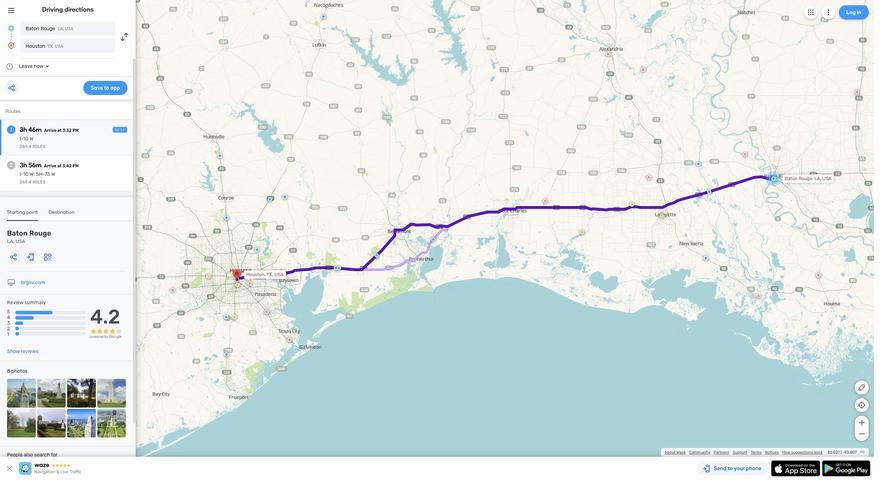Task type: vqa. For each thing, say whether or not it's contained in the screenshot.
Will Rogers State Beach
no



Task type: locate. For each thing, give the bounding box(es) containing it.
image 1 of baton rouge, baton rouge image
[[7, 379, 36, 407]]

1 vertical spatial baton rouge la, usa
[[7, 229, 51, 244]]

0 vertical spatial 269.4
[[20, 144, 31, 149]]

269.4
[[20, 144, 31, 149], [20, 180, 31, 185]]

at left 3:42
[[57, 164, 62, 168]]

terms
[[752, 450, 762, 455]]

pm right 3:32 in the left of the page
[[73, 128, 79, 133]]

1 horizontal spatial w
[[51, 171, 55, 177]]

i-10 w; sh-73 w 269.4 miles
[[20, 171, 55, 185]]

road closed image
[[647, 175, 652, 179], [817, 273, 822, 277], [171, 288, 175, 292], [757, 294, 761, 298], [265, 310, 269, 314]]

houston, tx, usa
[[247, 272, 284, 277]]

leave now
[[19, 63, 43, 69]]

now
[[34, 63, 43, 69]]

10 for 46m
[[23, 136, 28, 142]]

w right 73
[[51, 171, 55, 177]]

0 horizontal spatial 1
[[7, 331, 9, 337]]

la, down driving directions
[[58, 26, 64, 31]]

image 2 of baton rouge, baton rouge image
[[37, 379, 66, 407]]

1 horizontal spatial hazard image
[[236, 283, 240, 287]]

3h for 3h 56m
[[20, 161, 27, 169]]

10 inside i-10 w; sh-73 w 269.4 miles
[[23, 171, 28, 177]]

1 269.4 from the top
[[20, 144, 31, 149]]

baton down starting point button
[[7, 229, 28, 237]]

arrive up 73
[[44, 164, 56, 168]]

1 vertical spatial miles
[[33, 180, 46, 185]]

baton up houston
[[26, 26, 39, 32]]

1 3h from the top
[[20, 126, 27, 134]]

3h left 46m
[[20, 126, 27, 134]]

houston
[[26, 43, 45, 49]]

269.4 down 46m
[[20, 144, 31, 149]]

review summary
[[7, 300, 46, 306]]

1 i- from the top
[[20, 136, 23, 142]]

0 vertical spatial rouge
[[41, 26, 55, 32]]

tx, inside houston tx, usa
[[48, 44, 54, 49]]

rouge down point
[[29, 229, 51, 237]]

baton rouge la, usa up houston tx, usa
[[26, 26, 73, 32]]

baton rouge, la, usa
[[786, 176, 832, 181]]

1
[[10, 127, 12, 133], [7, 331, 9, 337]]

la, right rouge,
[[815, 176, 822, 181]]

police image
[[697, 162, 701, 166], [268, 197, 272, 202], [255, 248, 260, 252], [704, 256, 709, 260]]

1 vertical spatial 2
[[7, 326, 10, 332]]

0 vertical spatial arrive
[[44, 128, 56, 133]]

2 10 from the top
[[23, 171, 28, 177]]

partners link
[[714, 450, 730, 455]]

notices link
[[766, 450, 780, 455]]

0 vertical spatial pm
[[73, 128, 79, 133]]

image 5 of baton rouge, baton rouge image
[[7, 409, 36, 438]]

miles down sh-
[[33, 180, 46, 185]]

people also search for
[[7, 452, 57, 458]]

0 vertical spatial at
[[57, 128, 62, 133]]

1 pm from the top
[[73, 128, 79, 133]]

baton rouge la, usa down starting point button
[[7, 229, 51, 244]]

waze
[[677, 450, 686, 455]]

2 i- from the top
[[20, 171, 23, 177]]

show
[[7, 349, 20, 355]]

0 vertical spatial miles
[[33, 144, 46, 149]]

1 horizontal spatial tx,
[[267, 272, 273, 277]]

at inside 3h 56m arrive at 3:42 pm
[[57, 164, 62, 168]]

i- inside i-10 w 269.4 miles
[[20, 136, 23, 142]]

1 vertical spatial rouge
[[29, 229, 51, 237]]

2 at from the top
[[57, 164, 62, 168]]

sh-
[[36, 171, 45, 177]]

directions
[[65, 6, 94, 13]]

2 left 56m
[[10, 162, 13, 168]]

8 photos
[[7, 368, 27, 374]]

i- down routes at the left top
[[20, 136, 23, 142]]

2 miles from the top
[[33, 180, 46, 185]]

link image
[[861, 449, 866, 455]]

leave
[[19, 63, 33, 69]]

rouge inside baton rouge la, usa
[[29, 229, 51, 237]]

suggestions
[[792, 450, 814, 455]]

1 down routes at the left top
[[10, 127, 12, 133]]

hazard image
[[631, 203, 635, 207], [660, 213, 665, 218], [581, 230, 585, 234], [233, 315, 237, 319]]

i- inside i-10 w; sh-73 w 269.4 miles
[[20, 171, 23, 177]]

police image
[[322, 14, 326, 19], [218, 154, 222, 158], [708, 190, 712, 194], [283, 195, 287, 199], [225, 216, 229, 220], [431, 237, 436, 242], [375, 253, 379, 257], [334, 266, 338, 270], [337, 266, 341, 270], [224, 315, 229, 319], [225, 352, 229, 357]]

road closed image
[[607, 52, 611, 56], [642, 68, 646, 72], [856, 90, 860, 94], [744, 152, 748, 156], [544, 199, 548, 203], [248, 281, 252, 286], [288, 338, 292, 342]]

w inside i-10 w 269.4 miles
[[30, 136, 34, 142]]

traffic
[[69, 469, 81, 474]]

notices
[[766, 450, 780, 455]]

at
[[57, 128, 62, 133], [57, 164, 62, 168]]

2
[[10, 162, 13, 168], [7, 326, 10, 332]]

1 vertical spatial arrive
[[44, 164, 56, 168]]

0 vertical spatial baton rouge la, usa
[[26, 26, 73, 32]]

1 down 3 at the bottom of the page
[[7, 331, 9, 337]]

30.027
[[828, 450, 841, 455]]

10 left w; at top left
[[23, 171, 28, 177]]

navigation
[[34, 469, 56, 474]]

0 vertical spatial tx,
[[48, 44, 54, 49]]

terms link
[[752, 450, 762, 455]]

0 horizontal spatial w
[[30, 136, 34, 142]]

2 vertical spatial la,
[[7, 238, 14, 244]]

1 vertical spatial hazard image
[[206, 274, 211, 279]]

baton left rouge,
[[786, 176, 798, 181]]

miles
[[33, 144, 46, 149], [33, 180, 46, 185]]

driving directions
[[42, 6, 94, 13]]

pm
[[73, 128, 79, 133], [73, 164, 79, 168]]

1 miles from the top
[[33, 144, 46, 149]]

usa right the houston,
[[275, 272, 284, 277]]

1 inside 5 4 3 2 1
[[7, 331, 9, 337]]

usa
[[65, 26, 73, 31], [55, 44, 63, 49], [823, 176, 832, 181], [16, 238, 25, 244], [275, 272, 284, 277]]

i- left w; at top left
[[20, 171, 23, 177]]

arrive inside the 3h 46m arrive at 3:32 pm
[[44, 128, 56, 133]]

w down 46m
[[30, 136, 34, 142]]

rouge
[[41, 26, 55, 32], [29, 229, 51, 237]]

baton rouge la, usa
[[26, 26, 73, 32], [7, 229, 51, 244]]

10 down the 3h 46m arrive at 3:32 pm on the top of the page
[[23, 136, 28, 142]]

people
[[7, 452, 23, 458]]

2 down 4
[[7, 326, 10, 332]]

arrive inside 3h 56m arrive at 3:42 pm
[[44, 164, 56, 168]]

0 vertical spatial 3h
[[20, 126, 27, 134]]

location image
[[7, 41, 15, 50]]

rouge up houston tx, usa
[[41, 26, 55, 32]]

houston tx, usa
[[26, 43, 63, 49]]

1 horizontal spatial 1
[[10, 127, 12, 133]]

at left 3:32 in the left of the page
[[57, 128, 62, 133]]

usa inside houston tx, usa
[[55, 44, 63, 49]]

2 arrive from the top
[[44, 164, 56, 168]]

tx,
[[48, 44, 54, 49], [267, 272, 273, 277]]

2 vertical spatial hazard image
[[236, 283, 240, 287]]

0 horizontal spatial tx,
[[48, 44, 54, 49]]

1 vertical spatial tx,
[[267, 272, 273, 277]]

1 10 from the top
[[23, 136, 28, 142]]

1 vertical spatial pm
[[73, 164, 79, 168]]

2 horizontal spatial hazard image
[[782, 175, 786, 179]]

46m
[[28, 126, 42, 134]]

arrive for 3h 46m
[[44, 128, 56, 133]]

pm right 3:42
[[73, 164, 79, 168]]

x image
[[5, 464, 14, 473]]

w
[[30, 136, 34, 142], [51, 171, 55, 177]]

for
[[51, 452, 57, 458]]

usa down starting point button
[[16, 238, 25, 244]]

arrive for 3h 56m
[[44, 164, 56, 168]]

0 vertical spatial 1
[[10, 127, 12, 133]]

show reviews
[[7, 349, 38, 355]]

2 vertical spatial baton
[[7, 229, 28, 237]]

hazard image
[[782, 175, 786, 179], [206, 274, 211, 279], [236, 283, 240, 287]]

at inside the 3h 46m arrive at 3:32 pm
[[57, 128, 62, 133]]

10
[[23, 136, 28, 142], [23, 171, 28, 177]]

1 vertical spatial 269.4
[[20, 180, 31, 185]]

baton
[[26, 26, 39, 32], [786, 176, 798, 181], [7, 229, 28, 237]]

2 3h from the top
[[20, 161, 27, 169]]

usa right houston
[[55, 44, 63, 49]]

1 vertical spatial baton
[[786, 176, 798, 181]]

10 inside i-10 w 269.4 miles
[[23, 136, 28, 142]]

also
[[24, 452, 33, 458]]

i-10 w 269.4 miles
[[20, 136, 46, 149]]

0 vertical spatial 10
[[23, 136, 28, 142]]

1 vertical spatial la,
[[815, 176, 822, 181]]

0 vertical spatial w
[[30, 136, 34, 142]]

destination
[[49, 209, 75, 215]]

0 vertical spatial baton
[[26, 26, 39, 32]]

tx, for houston,
[[267, 272, 273, 277]]

1 horizontal spatial la,
[[58, 26, 64, 31]]

miles down 46m
[[33, 144, 46, 149]]

4.2
[[90, 305, 120, 328]]

1 vertical spatial 3h
[[20, 161, 27, 169]]

about waze link
[[665, 450, 686, 455]]

1 vertical spatial 10
[[23, 171, 28, 177]]

arrive right 46m
[[44, 128, 56, 133]]

support
[[733, 450, 748, 455]]

1 vertical spatial i-
[[20, 171, 23, 177]]

pm inside 3h 56m arrive at 3:42 pm
[[73, 164, 79, 168]]

1 vertical spatial at
[[57, 164, 62, 168]]

usa down driving directions
[[65, 26, 73, 31]]

houston,
[[247, 272, 266, 277]]

la, down starting point button
[[7, 238, 14, 244]]

1 at from the top
[[57, 128, 62, 133]]

pm inside the 3h 46m arrive at 3:32 pm
[[73, 128, 79, 133]]

tx, right the houston,
[[267, 272, 273, 277]]

2 inside 5 4 3 2 1
[[7, 326, 10, 332]]

1 vertical spatial 1
[[7, 331, 9, 337]]

tx, right houston
[[48, 44, 54, 49]]

arrive
[[44, 128, 56, 133], [44, 164, 56, 168]]

269.4 down w; at top left
[[20, 180, 31, 185]]

0 vertical spatial i-
[[20, 136, 23, 142]]

3h
[[20, 126, 27, 134], [20, 161, 27, 169]]

1 vertical spatial w
[[51, 171, 55, 177]]

destination button
[[49, 209, 75, 220]]

2 pm from the top
[[73, 164, 79, 168]]

la,
[[58, 26, 64, 31], [815, 176, 822, 181], [7, 238, 14, 244]]

1 arrive from the top
[[44, 128, 56, 133]]

3h left 56m
[[20, 161, 27, 169]]

i-
[[20, 136, 23, 142], [20, 171, 23, 177]]

2 269.4 from the top
[[20, 180, 31, 185]]



Task type: describe. For each thing, give the bounding box(es) containing it.
0 vertical spatial hazard image
[[782, 175, 786, 179]]

brgov.com
[[21, 280, 45, 286]]

current location image
[[7, 24, 15, 32]]

point
[[26, 209, 38, 215]]

how suggestions work link
[[783, 450, 824, 455]]

at for 46m
[[57, 128, 62, 133]]

2 horizontal spatial la,
[[815, 176, 822, 181]]

brgov.com link
[[21, 280, 45, 286]]

3h for 3h 46m
[[20, 126, 27, 134]]

-
[[844, 450, 845, 455]]

tx, for houston
[[48, 44, 54, 49]]

routes
[[5, 108, 21, 114]]

3h 46m arrive at 3:32 pm
[[20, 126, 79, 134]]

rouge,
[[799, 176, 814, 181]]

live
[[61, 469, 69, 474]]

5 4 3 2 1
[[7, 309, 10, 337]]

image 4 of baton rouge, baton rouge image
[[97, 379, 126, 407]]

clock image
[[5, 62, 14, 71]]

zoom out image
[[858, 430, 867, 438]]

community
[[690, 450, 711, 455]]

search
[[34, 452, 50, 458]]

community link
[[690, 450, 711, 455]]

3:32
[[63, 128, 72, 133]]

73
[[45, 171, 50, 177]]

best
[[115, 128, 125, 132]]

work
[[815, 450, 824, 455]]

3:42
[[62, 164, 72, 168]]

3h 56m arrive at 3:42 pm
[[20, 161, 79, 169]]

about
[[665, 450, 676, 455]]

image 6 of baton rouge, baton rouge image
[[37, 409, 66, 438]]

0 horizontal spatial la,
[[7, 238, 14, 244]]

pm for 56m
[[73, 164, 79, 168]]

w inside i-10 w; sh-73 w 269.4 miles
[[51, 171, 55, 177]]

image 7 of baton rouge, baton rouge image
[[67, 409, 96, 438]]

10 for 56m
[[23, 171, 28, 177]]

3
[[7, 320, 10, 326]]

starting point button
[[7, 209, 38, 221]]

pencil image
[[858, 383, 867, 392]]

how
[[783, 450, 791, 455]]

baton inside baton rouge la, usa
[[7, 229, 28, 237]]

partners
[[714, 450, 730, 455]]

30.027 | -93.807
[[828, 450, 858, 455]]

starting
[[7, 209, 25, 215]]

driving
[[42, 6, 63, 13]]

269.4 inside i-10 w 269.4 miles
[[20, 144, 31, 149]]

summary
[[25, 300, 46, 306]]

at for 56m
[[57, 164, 62, 168]]

computer image
[[7, 279, 15, 287]]

miles inside i-10 w 269.4 miles
[[33, 144, 46, 149]]

0 vertical spatial la,
[[58, 26, 64, 31]]

0 vertical spatial 2
[[10, 162, 13, 168]]

photos
[[11, 368, 27, 374]]

image 3 of baton rouge, baton rouge image
[[67, 379, 96, 407]]

about waze community partners support terms notices how suggestions work
[[665, 450, 824, 455]]

|
[[842, 450, 843, 455]]

93.807
[[845, 450, 858, 455]]

8
[[7, 368, 10, 374]]

4
[[7, 314, 10, 320]]

269.4 inside i-10 w; sh-73 w 269.4 miles
[[20, 180, 31, 185]]

5
[[7, 309, 10, 315]]

i- for 3h 46m
[[20, 136, 23, 142]]

image 8 of baton rouge, baton rouge image
[[97, 409, 126, 438]]

support link
[[733, 450, 748, 455]]

zoom in image
[[858, 418, 867, 427]]

i- for 3h 56m
[[20, 171, 23, 177]]

&
[[57, 469, 59, 474]]

miles inside i-10 w; sh-73 w 269.4 miles
[[33, 180, 46, 185]]

0 horizontal spatial hazard image
[[206, 274, 211, 279]]

reviews
[[21, 349, 38, 355]]

review
[[7, 300, 23, 306]]

pm for 46m
[[73, 128, 79, 133]]

starting point
[[7, 209, 38, 215]]

usa right rouge,
[[823, 176, 832, 181]]

navigation & live traffic
[[34, 469, 81, 474]]

w;
[[30, 171, 35, 177]]

56m
[[28, 161, 42, 169]]



